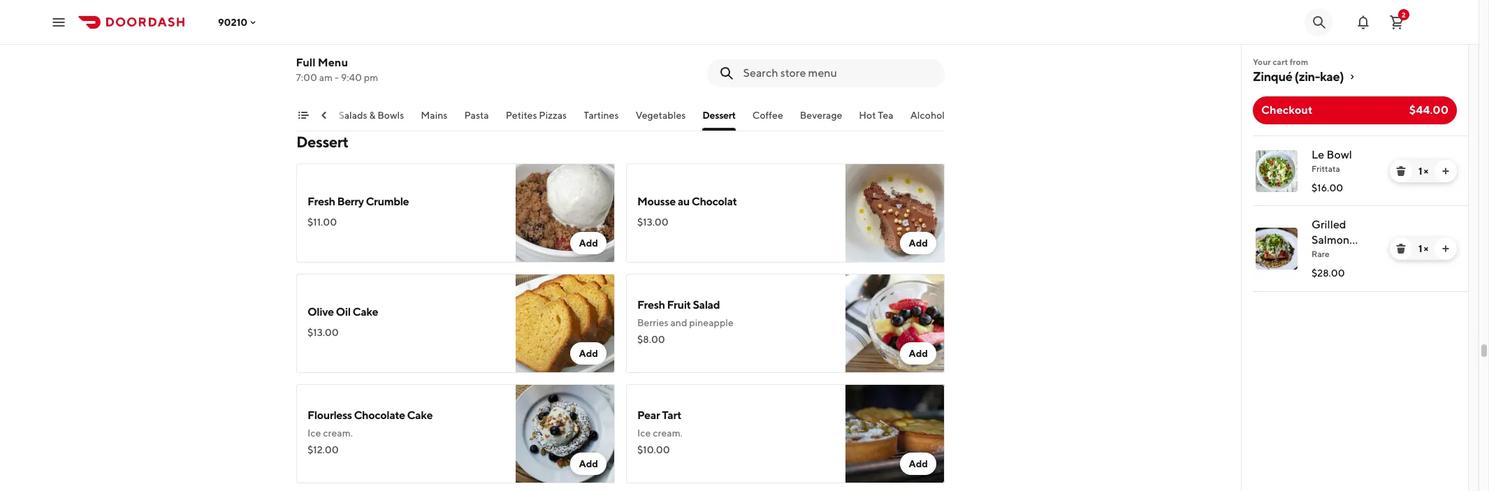Task type: describe. For each thing, give the bounding box(es) containing it.
vinegar for balsamic vinegar $13.00
[[349, 36, 381, 48]]

berry
[[337, 195, 364, 208]]

fresh fruit salad image
[[846, 274, 945, 373]]

zinqué (zin-kae) link
[[1254, 69, 1458, 85]]

add button for fresh fruit salad
[[901, 343, 937, 365]]

and
[[671, 317, 688, 329]]

mousse au chocolat image
[[846, 164, 945, 263]]

your
[[1254, 57, 1272, 67]]

plate
[[1312, 249, 1339, 262]]

cake for flourless chocolate cake ice cream. $12.00
[[407, 409, 433, 422]]

ice inside pear tart ice cream. $10.00
[[638, 428, 651, 439]]

scroll menu navigation left image
[[319, 110, 330, 121]]

add one to cart image
[[1441, 243, 1452, 255]]

salads & bowls
[[339, 110, 405, 121]]

bowl
[[1327, 148, 1353, 162]]

ice inside flourless chocolate cake ice cream. $12.00
[[308, 428, 321, 439]]

$28.00
[[1312, 268, 1346, 279]]

9:40
[[341, 72, 363, 83]]

menu
[[318, 56, 349, 69]]

fresh fruit salad berries and pineapple $8.00
[[638, 299, 734, 345]]

cart
[[1273, 57, 1289, 67]]

cream. inside flourless chocolate cake ice cream. $12.00
[[323, 428, 353, 439]]

pineapple
[[690, 317, 734, 329]]

× for grilled salmon plate (gf)
[[1425, 243, 1429, 255]]

salad
[[693, 299, 720, 312]]

90210 button
[[218, 16, 259, 28]]

balsamic vinegar $13.00
[[308, 36, 381, 64]]

salmon
[[1312, 234, 1350, 247]]

$10.00
[[638, 445, 670, 456]]

vegetables button
[[636, 108, 687, 131]]

alcohol
[[911, 110, 946, 121]]

90210
[[218, 16, 248, 28]]

pizzas
[[540, 110, 567, 121]]

coffee
[[753, 110, 784, 121]]

vegetables
[[636, 110, 687, 121]]

2 items, open order cart image
[[1389, 14, 1406, 30]]

× for le bowl
[[1425, 166, 1429, 177]]

mains button
[[421, 108, 448, 131]]

beverage
[[801, 110, 843, 121]]

add button for flourless chocolate cake
[[571, 453, 607, 475]]

1 for grilled salmon plate (gf)
[[1419, 243, 1423, 255]]

full
[[296, 56, 316, 69]]

add button for olive oil cake
[[571, 343, 607, 365]]

olive oil cake image
[[516, 274, 615, 373]]

au
[[678, 195, 690, 208]]

hot tea
[[860, 110, 894, 121]]

flourless
[[308, 409, 352, 422]]

flourless chocolate cake image
[[516, 385, 615, 484]]

chocolate
[[354, 409, 405, 422]]

your cart from
[[1254, 57, 1309, 67]]

fruit
[[667, 299, 691, 312]]

olive oil cake
[[308, 306, 378, 319]]

add for fresh fruit salad
[[909, 348, 929, 359]]

2 button
[[1384, 8, 1412, 36]]

full menu 7:00 am - 9:40 pm
[[296, 56, 379, 83]]

berries
[[638, 317, 669, 329]]

(gf)
[[1341, 249, 1365, 262]]

mousse
[[638, 195, 676, 208]]

list containing le bowl
[[1242, 136, 1469, 292]]

rare
[[1312, 249, 1330, 259]]

salads & bowls button
[[339, 108, 405, 131]]

hot
[[860, 110, 877, 121]]

petites pizzas
[[506, 110, 567, 121]]

zinqué
[[1254, 69, 1293, 84]]

zinqué (zin-kae)
[[1254, 69, 1345, 84]]

1 for le bowl
[[1419, 166, 1423, 177]]

remove item from cart image for le bowl
[[1396, 166, 1407, 177]]

add for pear tart
[[909, 459, 929, 470]]

$11.00
[[308, 217, 337, 228]]

add button for mousse au chocolat
[[901, 232, 937, 255]]

&
[[370, 110, 376, 121]]

hot tea button
[[860, 108, 894, 131]]

$13.00 for mousse au chocolat
[[638, 217, 669, 228]]

pm
[[364, 72, 379, 83]]

1 × for le bowl
[[1419, 166, 1429, 177]]

grilled salmon plate (gf)
[[1312, 218, 1365, 262]]

flourless chocolate cake ice cream. $12.00
[[308, 409, 433, 456]]

pear
[[638, 409, 660, 422]]

pear tart image
[[846, 385, 945, 484]]

olive
[[308, 306, 334, 319]]

pasta button
[[465, 108, 490, 131]]



Task type: locate. For each thing, give the bounding box(es) containing it.
add for mousse au chocolat
[[909, 238, 929, 249]]

1 vertical spatial 1
[[1419, 243, 1423, 255]]

1 ice from the left
[[308, 428, 321, 439]]

fresh inside fresh fruit salad berries and pineapple $8.00
[[638, 299, 665, 312]]

1 horizontal spatial cake
[[407, 409, 433, 422]]

cream. down tart at the bottom left
[[653, 428, 683, 439]]

am
[[320, 72, 333, 83]]

add button for fresh berry crumble
[[571, 232, 607, 255]]

crumble
[[366, 195, 409, 208]]

balsamic
[[308, 36, 347, 48]]

chocolat
[[692, 195, 737, 208]]

1 × left add one to cart icon
[[1419, 243, 1429, 255]]

remove item from cart image left add one to cart icon
[[1396, 243, 1407, 255]]

0 vertical spatial cake
[[353, 306, 378, 319]]

1 horizontal spatial dessert
[[703, 110, 736, 121]]

cake inside flourless chocolate cake ice cream. $12.00
[[407, 409, 433, 422]]

vinegar up pm
[[349, 36, 381, 48]]

1 × left add one to cart image
[[1419, 166, 1429, 177]]

Item Search search field
[[744, 66, 934, 81]]

1 vertical spatial $13.00
[[638, 217, 669, 228]]

1 left add one to cart image
[[1419, 166, 1423, 177]]

pasta
[[465, 110, 490, 121]]

add for fresh berry crumble
[[579, 238, 599, 249]]

1 × for grilled salmon plate (gf)
[[1419, 243, 1429, 255]]

1
[[1419, 166, 1423, 177], [1419, 243, 1423, 255]]

grilled salmon plate (gf) image
[[1256, 228, 1298, 270]]

2 cream. from the left
[[653, 428, 683, 439]]

mousse au chocolat
[[638, 195, 737, 208]]

1 1 × from the top
[[1419, 166, 1429, 177]]

frittata
[[1312, 164, 1341, 174]]

2 1 × from the top
[[1419, 243, 1429, 255]]

ice up $12.00
[[308, 428, 321, 439]]

tea
[[879, 110, 894, 121]]

0 vertical spatial remove item from cart image
[[1396, 166, 1407, 177]]

add for olive oil cake
[[579, 348, 599, 359]]

1 vinegar from the left
[[349, 36, 381, 48]]

cake right chocolate
[[407, 409, 433, 422]]

balsamic vinegar
[[638, 36, 712, 48]]

1 vertical spatial cake
[[407, 409, 433, 422]]

from
[[1291, 57, 1309, 67]]

coffee button
[[753, 108, 784, 131]]

add button
[[571, 232, 607, 255], [901, 232, 937, 255], [571, 343, 607, 365], [901, 343, 937, 365], [571, 453, 607, 475], [901, 453, 937, 475]]

dessert left coffee
[[703, 110, 736, 121]]

$13.00 down mousse
[[638, 217, 669, 228]]

remove item from cart image for grilled salmon plate (gf)
[[1396, 243, 1407, 255]]

notification bell image
[[1356, 14, 1373, 30]]

cake
[[353, 306, 378, 319], [407, 409, 433, 422]]

0 vertical spatial ×
[[1425, 166, 1429, 177]]

1 horizontal spatial ice
[[638, 428, 651, 439]]

fresh berry crumble
[[308, 195, 409, 208]]

balsamic
[[638, 36, 677, 48]]

show menu categories image
[[298, 110, 309, 121]]

1 vertical spatial fresh
[[638, 299, 665, 312]]

dessert
[[703, 110, 736, 121], [296, 133, 349, 151]]

2 vinegar from the left
[[679, 36, 712, 48]]

2
[[1403, 10, 1407, 19]]

1 vertical spatial ×
[[1425, 243, 1429, 255]]

0 horizontal spatial dessert
[[296, 133, 349, 151]]

1 remove item from cart image from the top
[[1396, 166, 1407, 177]]

beverage button
[[801, 108, 843, 131]]

1 horizontal spatial cream.
[[653, 428, 683, 439]]

1 horizontal spatial fresh
[[638, 299, 665, 312]]

-
[[335, 72, 339, 83]]

grilled
[[1312, 218, 1347, 231]]

add for flourless chocolate cake
[[579, 459, 599, 470]]

0 vertical spatial $13.00
[[308, 53, 339, 64]]

dessert down scroll menu navigation left image
[[296, 133, 349, 151]]

$44.00
[[1410, 103, 1449, 117]]

7:00
[[296, 72, 318, 83]]

remove item from cart image
[[1396, 166, 1407, 177], [1396, 243, 1407, 255]]

fresh up berries
[[638, 299, 665, 312]]

cake for olive oil cake
[[353, 306, 378, 319]]

salads
[[339, 110, 368, 121]]

tart
[[662, 409, 682, 422]]

1 vertical spatial dessert
[[296, 133, 349, 151]]

× left add one to cart image
[[1425, 166, 1429, 177]]

vinegar for balsamic vinegar
[[679, 36, 712, 48]]

$13.00 inside balsamic vinegar $13.00
[[308, 53, 339, 64]]

fresh berry crumble image
[[516, 164, 615, 263]]

cream.
[[323, 428, 353, 439], [653, 428, 683, 439]]

golden weiser potatoes image
[[516, 0, 615, 92]]

checkout
[[1262, 103, 1313, 117]]

× left add one to cart icon
[[1425, 243, 1429, 255]]

petites pizzas button
[[506, 108, 567, 131]]

remove item from cart image left add one to cart image
[[1396, 166, 1407, 177]]

1 cream. from the left
[[323, 428, 353, 439]]

le
[[1312, 148, 1325, 162]]

2 × from the top
[[1425, 243, 1429, 255]]

×
[[1425, 166, 1429, 177], [1425, 243, 1429, 255]]

tartines
[[584, 110, 620, 121]]

$8.00
[[638, 334, 665, 345]]

oil
[[336, 306, 351, 319]]

2 ice from the left
[[638, 428, 651, 439]]

1 vertical spatial 1 ×
[[1419, 243, 1429, 255]]

2 1 from the top
[[1419, 243, 1423, 255]]

fresh for fresh berry crumble
[[308, 195, 335, 208]]

0 horizontal spatial vinegar
[[349, 36, 381, 48]]

1 horizontal spatial vinegar
[[679, 36, 712, 48]]

0 horizontal spatial fresh
[[308, 195, 335, 208]]

mains
[[421, 110, 448, 121]]

1 vertical spatial remove item from cart image
[[1396, 243, 1407, 255]]

fresh for fresh fruit salad berries and pineapple $8.00
[[638, 299, 665, 312]]

list
[[1242, 136, 1469, 292]]

$13.00 down the 'balsamic' at the left top of the page
[[308, 53, 339, 64]]

1 ×
[[1419, 166, 1429, 177], [1419, 243, 1429, 255]]

(zin-
[[1295, 69, 1321, 84]]

$12.00
[[308, 445, 339, 456]]

0 vertical spatial 1 ×
[[1419, 166, 1429, 177]]

cake right oil
[[353, 306, 378, 319]]

kae)
[[1321, 69, 1345, 84]]

0 vertical spatial dessert
[[703, 110, 736, 121]]

cream. inside pear tart ice cream. $10.00
[[653, 428, 683, 439]]

1 left add one to cart icon
[[1419, 243, 1423, 255]]

bowls
[[378, 110, 405, 121]]

2 remove item from cart image from the top
[[1396, 243, 1407, 255]]

ice down the pear
[[638, 428, 651, 439]]

0 vertical spatial 1
[[1419, 166, 1423, 177]]

$13.00 down olive
[[308, 327, 339, 338]]

0 horizontal spatial cream.
[[323, 428, 353, 439]]

$13.00 for olive oil cake
[[308, 327, 339, 338]]

0 horizontal spatial ice
[[308, 428, 321, 439]]

add
[[579, 238, 599, 249], [909, 238, 929, 249], [579, 348, 599, 359], [909, 348, 929, 359], [579, 459, 599, 470], [909, 459, 929, 470]]

pear tart ice cream. $10.00
[[638, 409, 683, 456]]

open menu image
[[50, 14, 67, 30]]

1 1 from the top
[[1419, 166, 1423, 177]]

fresh
[[308, 195, 335, 208], [638, 299, 665, 312]]

fresh up $11.00
[[308, 195, 335, 208]]

cream. down flourless
[[323, 428, 353, 439]]

petites
[[506, 110, 538, 121]]

add button for pear tart
[[901, 453, 937, 475]]

vinegar inside balsamic vinegar $13.00
[[349, 36, 381, 48]]

alcohol button
[[911, 108, 946, 131]]

1 × from the top
[[1425, 166, 1429, 177]]

le bowl image
[[1256, 150, 1298, 192]]

add one to cart image
[[1441, 166, 1452, 177]]

0 horizontal spatial cake
[[353, 306, 378, 319]]

2 vertical spatial $13.00
[[308, 327, 339, 338]]

tartines button
[[584, 108, 620, 131]]

le bowl frittata
[[1312, 148, 1353, 174]]

vinegar
[[349, 36, 381, 48], [679, 36, 712, 48]]

0 vertical spatial fresh
[[308, 195, 335, 208]]

vinegar right balsamic
[[679, 36, 712, 48]]

$16.00
[[1312, 182, 1344, 194]]

ice
[[308, 428, 321, 439], [638, 428, 651, 439]]



Task type: vqa. For each thing, say whether or not it's contained in the screenshot.
FLOURLESS CHOCOLATE CAKE image
yes



